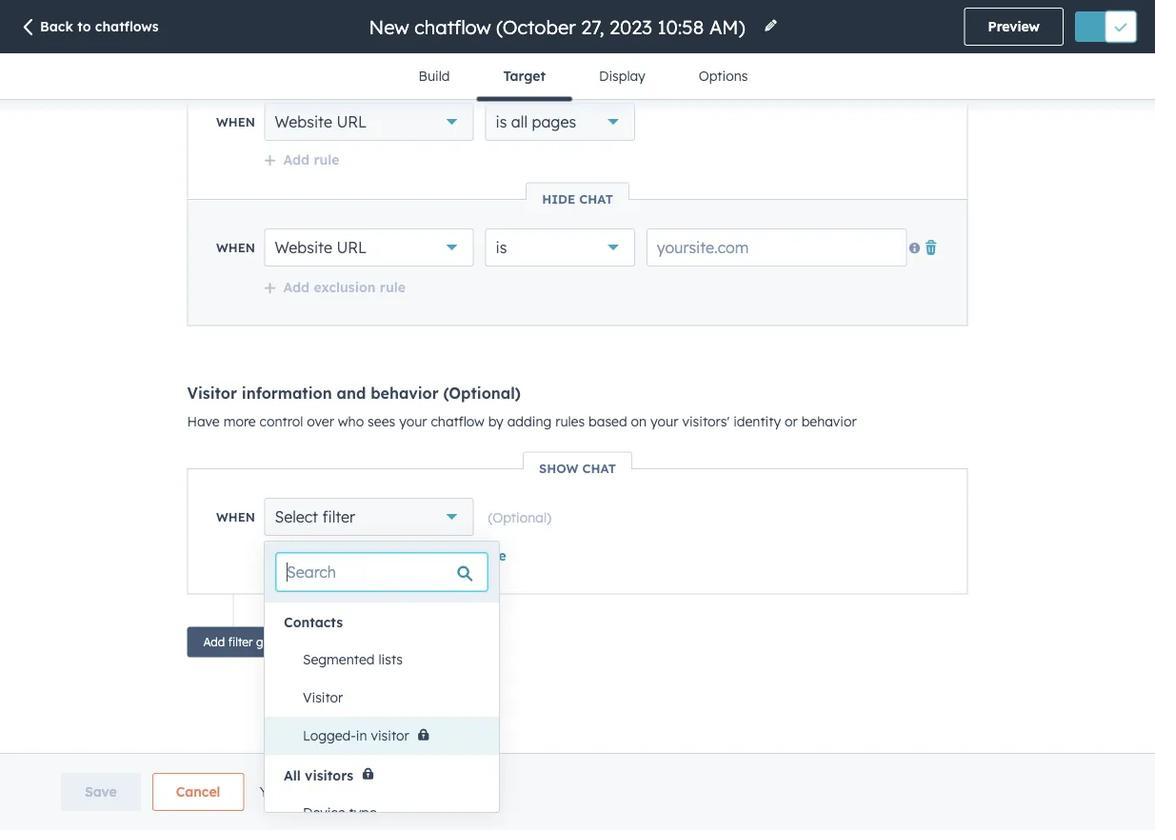 Task type: describe. For each thing, give the bounding box(es) containing it.
hide
[[542, 192, 576, 207]]

chatflow
[[431, 414, 485, 430]]

build
[[419, 68, 450, 84]]

device type button
[[284, 794, 499, 831]]

save
[[85, 784, 117, 801]]

changed
[[304, 784, 359, 801]]

select filter
[[275, 508, 355, 527]]

2 your from the left
[[651, 414, 679, 430]]

2 add rule button from the top
[[263, 548, 340, 565]]

website for is
[[275, 239, 332, 258]]

visitors'
[[683, 414, 730, 430]]

device type
[[303, 805, 377, 821]]

1 your from the left
[[399, 414, 427, 430]]

add filter group button
[[187, 628, 304, 658]]

cancel
[[176, 784, 220, 801]]

visitor for visitor information and  behavior (optional)
[[187, 384, 237, 403]]

all visitors button
[[265, 760, 499, 792]]

in
[[356, 728, 367, 745]]

contacts button
[[265, 607, 499, 639]]

preview
[[989, 18, 1041, 35]]

yoursite.com text field
[[647, 229, 907, 267]]

by
[[489, 414, 504, 430]]

target
[[504, 68, 546, 84]]

to
[[77, 18, 91, 35]]

visitor
[[371, 728, 410, 745]]

visitor information and  behavior (optional)
[[187, 384, 521, 403]]

add exclusion rule for the bottom add exclusion rule 'button'
[[384, 548, 507, 565]]

1 add rule from the top
[[283, 152, 340, 168]]

target button
[[477, 53, 573, 101]]

group
[[256, 636, 288, 650]]

show
[[539, 461, 579, 477]]

visitors
[[305, 767, 354, 784]]

navigation containing build
[[392, 53, 775, 101]]

segmented lists
[[303, 652, 403, 668]]

and
[[337, 384, 366, 403]]

control
[[260, 414, 303, 430]]

is for is
[[496, 239, 507, 258]]

save button
[[61, 774, 141, 812]]

add inside button
[[203, 636, 225, 650]]

when for is
[[216, 241, 255, 256]]

filter for add
[[228, 636, 253, 650]]

1
[[362, 784, 368, 801]]

when for is all pages
[[216, 115, 255, 130]]

over
[[307, 414, 334, 430]]

options button
[[672, 53, 775, 99]]

select filter button
[[264, 499, 474, 537]]

exclusion for the bottom add exclusion rule 'button'
[[415, 548, 477, 565]]

options
[[699, 68, 748, 84]]

list box containing contacts
[[265, 603, 499, 831]]

type
[[349, 805, 377, 821]]

add filter group
[[203, 636, 288, 650]]

is all pages
[[496, 113, 577, 132]]

show chat
[[539, 461, 617, 477]]

url for is all pages
[[337, 113, 367, 132]]

back to chatflows button
[[19, 17, 159, 38]]



Task type: vqa. For each thing, say whether or not it's contained in the screenshot.
start
no



Task type: locate. For each thing, give the bounding box(es) containing it.
0 vertical spatial website url button
[[264, 103, 474, 141]]

device
[[303, 805, 345, 821]]

preview button
[[965, 8, 1064, 46]]

chatflows
[[95, 18, 159, 35]]

0 vertical spatial exclusion
[[314, 279, 376, 296]]

2 website from the top
[[275, 239, 332, 258]]

(optional) down show
[[488, 510, 552, 526]]

2 website url button from the top
[[264, 229, 474, 267]]

your right sees
[[399, 414, 427, 430]]

visitor up logged- on the bottom
[[303, 690, 343, 707]]

filter inside popup button
[[323, 508, 355, 527]]

2 is from the top
[[496, 239, 507, 258]]

filter right select
[[323, 508, 355, 527]]

filter inside button
[[228, 636, 253, 650]]

1 vertical spatial when
[[216, 241, 255, 256]]

add rule button
[[263, 152, 340, 169], [263, 548, 340, 565]]

2 vertical spatial when
[[216, 510, 255, 526]]

have
[[187, 414, 220, 430]]

behavior right or
[[802, 414, 857, 430]]

add exclusion rule
[[283, 279, 406, 296], [384, 548, 507, 565]]

3 when from the top
[[216, 510, 255, 526]]

pages
[[532, 113, 577, 132]]

1 vertical spatial (optional)
[[488, 510, 552, 526]]

2 website url from the top
[[275, 239, 367, 258]]

lists
[[379, 652, 403, 668]]

website url for is
[[275, 239, 367, 258]]

select
[[275, 508, 318, 527]]

0 vertical spatial url
[[337, 113, 367, 132]]

visitor for visitor
[[303, 690, 343, 707]]

0 vertical spatial add exclusion rule button
[[263, 279, 406, 296]]

1 add rule button from the top
[[263, 152, 340, 169]]

rules
[[556, 414, 585, 430]]

0 horizontal spatial behavior
[[371, 384, 439, 403]]

contacts
[[284, 615, 343, 631]]

website url
[[275, 113, 367, 132], [275, 239, 367, 258]]

logged-in visitor
[[303, 728, 410, 745]]

chat
[[580, 192, 614, 207], [583, 461, 617, 477]]

1 vertical spatial url
[[337, 239, 367, 258]]

0 horizontal spatial visitor
[[187, 384, 237, 403]]

information
[[242, 384, 332, 403]]

visitor inside button
[[303, 690, 343, 707]]

(optional)
[[444, 384, 521, 403], [488, 510, 552, 526]]

your right on
[[651, 414, 679, 430]]

logged-in visitor button
[[284, 718, 499, 756]]

setting.
[[372, 784, 419, 801]]

0 vertical spatial add rule button
[[263, 152, 340, 169]]

hide chat link
[[527, 192, 629, 207]]

1 vertical spatial chat
[[583, 461, 617, 477]]

0 vertical spatial behavior
[[371, 384, 439, 403]]

is button
[[486, 229, 635, 267]]

1 horizontal spatial filter
[[323, 508, 355, 527]]

1 website url button from the top
[[264, 103, 474, 141]]

exclusion for topmost add exclusion rule 'button'
[[314, 279, 376, 296]]

all
[[284, 767, 301, 784]]

0 horizontal spatial your
[[399, 414, 427, 430]]

0 vertical spatial add rule
[[283, 152, 340, 168]]

Search search field
[[276, 554, 488, 592]]

adding
[[508, 414, 552, 430]]

sees
[[368, 414, 396, 430]]

1 when from the top
[[216, 115, 255, 130]]

1 vertical spatial website url button
[[264, 229, 474, 267]]

is all pages button
[[486, 103, 635, 141]]

website url button
[[264, 103, 474, 141], [264, 229, 474, 267]]

1 website from the top
[[275, 113, 332, 132]]

1 vertical spatial website
[[275, 239, 332, 258]]

0 vertical spatial add exclusion rule
[[283, 279, 406, 296]]

1 vertical spatial exclusion
[[415, 548, 477, 565]]

add exclusion rule button
[[263, 279, 406, 296], [364, 548, 507, 565]]

1 vertical spatial behavior
[[802, 414, 857, 430]]

display
[[599, 68, 646, 84]]

rule
[[314, 152, 340, 168], [380, 279, 406, 296], [314, 548, 340, 565], [481, 548, 507, 565]]

website url button for is
[[264, 229, 474, 267]]

website for is all pages
[[275, 113, 332, 132]]

or
[[785, 414, 798, 430]]

on
[[631, 414, 647, 430]]

website url for is all pages
[[275, 113, 367, 132]]

chat right hide
[[580, 192, 614, 207]]

build button
[[392, 53, 477, 99]]

0 vertical spatial chat
[[580, 192, 614, 207]]

when
[[216, 115, 255, 130], [216, 241, 255, 256], [216, 510, 255, 526]]

behavior
[[371, 384, 439, 403], [802, 414, 857, 430]]

behavior up sees
[[371, 384, 439, 403]]

you've
[[260, 784, 300, 801]]

1 vertical spatial is
[[496, 239, 507, 258]]

back
[[40, 18, 73, 35]]

segmented lists button
[[284, 641, 499, 679]]

0 horizontal spatial filter
[[228, 636, 253, 650]]

segmented
[[303, 652, 375, 668]]

1 horizontal spatial visitor
[[303, 690, 343, 707]]

1 horizontal spatial behavior
[[802, 414, 857, 430]]

1 horizontal spatial your
[[651, 414, 679, 430]]

is
[[496, 113, 507, 132], [496, 239, 507, 258]]

1 vertical spatial visitor
[[303, 690, 343, 707]]

filter
[[323, 508, 355, 527], [228, 636, 253, 650]]

0 vertical spatial visitor
[[187, 384, 237, 403]]

0 horizontal spatial exclusion
[[314, 279, 376, 296]]

all
[[512, 113, 528, 132]]

0 vertical spatial website url
[[275, 113, 367, 132]]

based
[[589, 414, 628, 430]]

website url button for is all pages
[[264, 103, 474, 141]]

chat for show chat
[[583, 461, 617, 477]]

hide chat
[[542, 192, 614, 207]]

0 vertical spatial filter
[[323, 508, 355, 527]]

back to chatflows
[[40, 18, 159, 35]]

0 vertical spatial (optional)
[[444, 384, 521, 403]]

is for is all pages
[[496, 113, 507, 132]]

website
[[275, 113, 332, 132], [275, 239, 332, 258]]

1 vertical spatial filter
[[228, 636, 253, 650]]

visitor button
[[284, 679, 499, 718]]

filter left group
[[228, 636, 253, 650]]

1 vertical spatial add rule
[[283, 548, 340, 565]]

your
[[399, 414, 427, 430], [651, 414, 679, 430]]

chat for hide chat
[[580, 192, 614, 207]]

logged-
[[303, 728, 356, 745]]

identity
[[734, 414, 781, 430]]

who
[[338, 414, 364, 430]]

0 vertical spatial when
[[216, 115, 255, 130]]

show chat link
[[524, 461, 632, 477]]

visitor up have
[[187, 384, 237, 403]]

2 add rule from the top
[[283, 548, 340, 565]]

all visitors
[[284, 767, 354, 784]]

list box
[[265, 603, 499, 831]]

filter for select
[[323, 508, 355, 527]]

chat right show
[[583, 461, 617, 477]]

url for is
[[337, 239, 367, 258]]

visitor
[[187, 384, 237, 403], [303, 690, 343, 707]]

add
[[283, 152, 310, 168], [283, 279, 310, 296], [283, 548, 310, 565], [384, 548, 411, 565], [203, 636, 225, 650]]

add rule
[[283, 152, 340, 168], [283, 548, 340, 565]]

1 url from the top
[[337, 113, 367, 132]]

cancel button
[[152, 774, 244, 812]]

1 website url from the top
[[275, 113, 367, 132]]

2 url from the top
[[337, 239, 367, 258]]

url
[[337, 113, 367, 132], [337, 239, 367, 258]]

(optional) up by
[[444, 384, 521, 403]]

2 when from the top
[[216, 241, 255, 256]]

1 vertical spatial add exclusion rule
[[384, 548, 507, 565]]

1 vertical spatial website url
[[275, 239, 367, 258]]

1 vertical spatial add exclusion rule button
[[364, 548, 507, 565]]

display button
[[573, 53, 672, 99]]

more
[[224, 414, 256, 430]]

exclusion
[[314, 279, 376, 296], [415, 548, 477, 565]]

0 vertical spatial is
[[496, 113, 507, 132]]

0 vertical spatial website
[[275, 113, 332, 132]]

1 horizontal spatial exclusion
[[415, 548, 477, 565]]

add exclusion rule for topmost add exclusion rule 'button'
[[283, 279, 406, 296]]

1 vertical spatial add rule button
[[263, 548, 340, 565]]

None field
[[367, 14, 752, 40]]

1 is from the top
[[496, 113, 507, 132]]

you've changed 1 setting.
[[260, 784, 419, 801]]

navigation
[[392, 53, 775, 101]]

have more control over who sees your chatflow by adding rules based on your visitors' identity or behavior
[[187, 414, 857, 430]]



